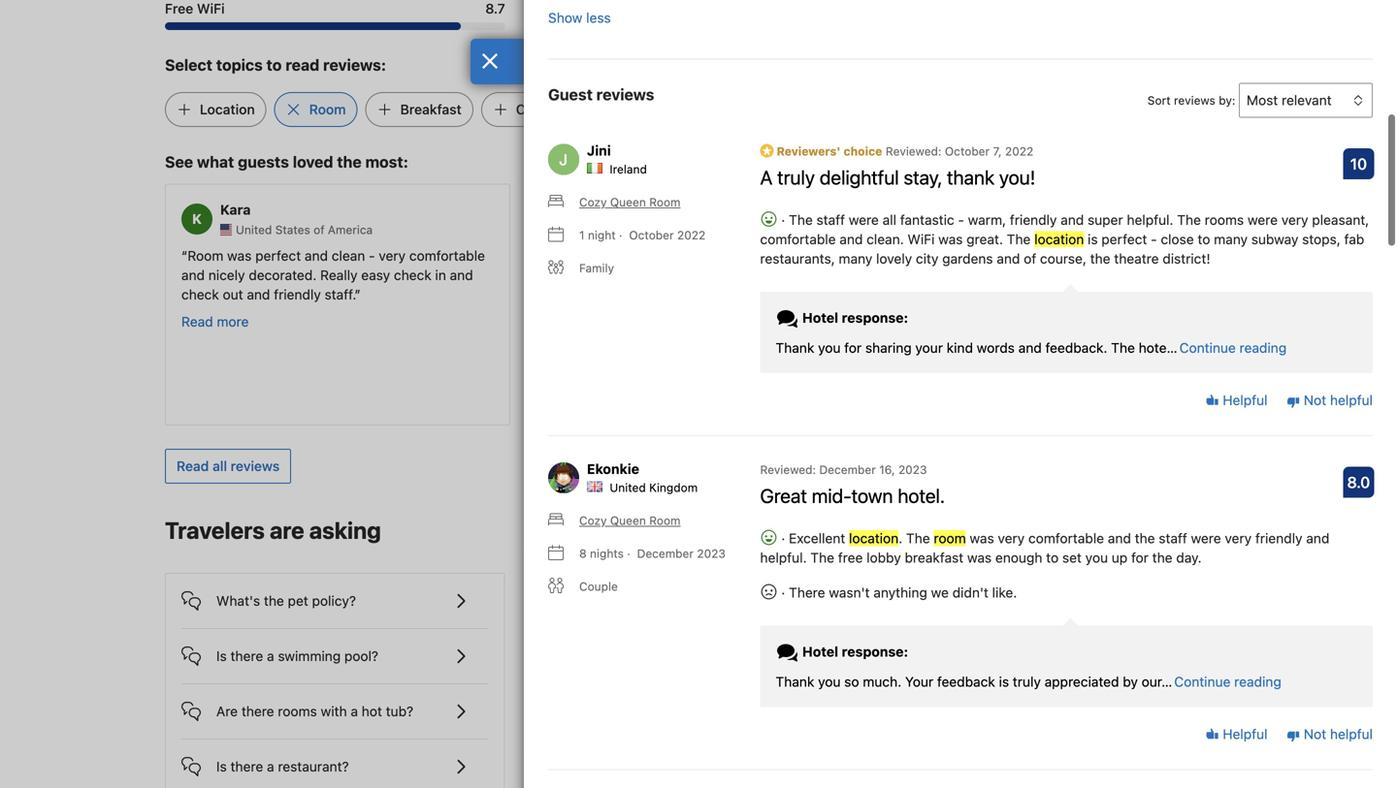 Task type: describe. For each thing, give the bounding box(es) containing it.
kingdom
[[649, 479, 698, 493]]

1 horizontal spatial 2022
[[1005, 142, 1034, 156]]

is there a restaurant?
[[216, 759, 349, 775]]

all inside the staff were all fantastic - warm, friendly and super helpful. the rooms were very pleasant, comfortable and clean. wifi was great. the
[[883, 210, 897, 226]]

0 vertical spatial december
[[819, 461, 876, 475]]

1
[[579, 226, 585, 240]]

great mid-town hotel.
[[760, 483, 945, 505]]

0 horizontal spatial 2023
[[697, 545, 726, 559]]

enough
[[996, 548, 1043, 564]]

out
[[223, 287, 243, 303]]

the right .
[[906, 529, 930, 545]]

very inside " room was perfect and clean - very comfortable and nicely decorated. really easy check in and check out and friendly staff.
[[379, 248, 406, 264]]

america for 10.
[[1050, 223, 1095, 237]]

family
[[579, 259, 614, 273]]

super inside " very cool area and the team was super friendly and helpful.
[[756, 248, 791, 264]]

friendly inside the staff were all fantastic - warm, friendly and super helpful. the rooms were very pleasant, comfortable and clean. wifi was great. the
[[1010, 210, 1057, 226]]

read all reviews button
[[165, 449, 291, 484]]

1 horizontal spatial truly
[[1013, 672, 1041, 688]]

mid-
[[812, 483, 852, 505]]

k
[[192, 211, 202, 227]]

there for is there a swimming pool?
[[231, 649, 263, 665]]

guest
[[548, 83, 593, 102]]

most
[[1107, 766, 1139, 782]]

subway
[[1252, 229, 1299, 245]]

jini
[[587, 141, 611, 157]]

close
[[1161, 229, 1194, 245]]

thank you for sharing your kind words and feedback. the hote… continue reading
[[776, 338, 1287, 354]]

1 night · october 2022
[[579, 226, 706, 240]]

still
[[1004, 658, 1039, 681]]

very inside the staff were all fantastic - warm, friendly and super helpful. the rooms were very pleasant, comfortable and clean. wifi was great. the
[[1282, 210, 1309, 226]]

a left swimming
[[267, 649, 274, 665]]

reviews inside button
[[231, 458, 280, 474]]

policy?
[[312, 593, 356, 609]]

marie
[[581, 202, 619, 218]]

location inside the " location excellent. bed, linens, towels a 10. large bathroom. 24 hour desk service great! clean! coffee in morning nice, pastries pretty bad. yes to fruit.
[[909, 248, 963, 264]]

pastries
[[1053, 345, 1103, 361]]

8
[[579, 545, 587, 559]]

was inside the staff were all fantastic - warm, friendly and super helpful. the rooms were very pleasant, comfortable and clean. wifi was great. the
[[939, 229, 963, 245]]

see availability button
[[1114, 515, 1232, 550]]

helpful. for rooms
[[1127, 210, 1174, 226]]

was right room on the right bottom of page
[[970, 529, 994, 545]]

kara
[[220, 202, 251, 218]]

are for are there rooms with a hot tub?
[[216, 704, 238, 720]]

reviews for sort
[[1174, 92, 1216, 105]]

fantastic
[[900, 210, 954, 226]]

lovely
[[876, 249, 912, 265]]

reviews for guest
[[596, 83, 654, 102]]

united for marie
[[597, 223, 633, 237]]

room
[[934, 529, 966, 545]]

what's the pet policy? button
[[181, 574, 489, 613]]

wifi inside the staff were all fantastic - warm, friendly and super helpful. the rooms were very pleasant, comfortable and clean. wifi was great. the
[[908, 229, 935, 245]]

reviewers' choice
[[774, 142, 882, 156]]

reading for thank you for sharing your kind words and feedback. the hote… continue reading
[[1240, 338, 1287, 354]]

set
[[1063, 548, 1082, 564]]

you for thank you for sharing your kind words and feedback. the hote…
[[818, 338, 841, 354]]

a left 'balcony?'
[[714, 759, 722, 775]]

· left the there
[[781, 583, 785, 599]]

district!
[[1163, 249, 1211, 265]]

cool
[[580, 248, 607, 264]]

see what guests loved the most:
[[165, 153, 408, 171]]

hotel.
[[898, 483, 945, 505]]

.
[[899, 529, 903, 545]]

you inside was very comfortable and the staff were very friendly and helpful. the free lobby breakfast was enough to set you up for the day.
[[1086, 548, 1108, 564]]

0 horizontal spatial is
[[999, 672, 1009, 688]]

sort
[[1148, 92, 1171, 105]]

there for are there rooms with a balcony?
[[605, 759, 638, 775]]

the inside " very cool area and the team was super friendly and helpful.
[[668, 248, 689, 264]]

what's the pet policy?
[[216, 593, 356, 609]]

scored 8.0 element
[[1343, 465, 1374, 496]]

are for are there rooms with a balcony?
[[580, 759, 601, 775]]

by
[[1123, 672, 1138, 688]]

0 horizontal spatial october
[[629, 226, 674, 240]]

thank you so much. your feedback is truly appreciated by our… continue reading
[[776, 672, 1282, 688]]

to inside was very comfortable and the staff were very friendly and helpful. the free lobby breakfast was enough to set you up for the day.
[[1046, 548, 1059, 564]]

are there rooms with a balcony?
[[580, 759, 781, 775]]

the up restaurants,
[[789, 210, 813, 226]]

words
[[977, 338, 1015, 354]]

rooms inside the staff were all fantastic - warm, friendly and super helpful. the rooms were very pleasant, comfortable and clean. wifi was great. the
[[1205, 210, 1244, 226]]

in inside the " location excellent. bed, linens, towels a 10. large bathroom. 24 hour desk service great! clean! coffee in morning nice, pastries pretty bad. yes to fruit.
[[949, 345, 960, 361]]

fruit.
[[920, 364, 947, 380]]

- inside the staff were all fantastic - warm, friendly and super helpful. the rooms were very pleasant, comfortable and clean. wifi was great. the
[[958, 210, 964, 226]]

great
[[760, 483, 807, 505]]

0 vertical spatial location
[[1035, 229, 1084, 245]]

clean!
[[903, 325, 943, 341]]

the staff were all fantastic - warm, friendly and super helpful. the rooms were very pleasant, comfortable and clean. wifi was great. the
[[760, 210, 1369, 245]]

24
[[903, 306, 920, 322]]

" for helpful.
[[614, 267, 620, 283]]

didn't
[[953, 583, 989, 599]]

to left most
[[1091, 766, 1104, 782]]

was up "didn't"
[[967, 548, 992, 564]]

comfortable inside " room was perfect and clean - very comfortable and nicely decorated. really easy check in and check out and friendly staff.
[[409, 248, 485, 264]]

free wifi
[[165, 0, 225, 16]]

room up 1 night · october 2022
[[649, 193, 681, 207]]

0 horizontal spatial for
[[844, 338, 862, 354]]

availability
[[1153, 524, 1221, 540]]

united for darci
[[958, 223, 994, 237]]

decorated.
[[249, 267, 317, 283]]

topics
[[216, 56, 263, 74]]

sharing
[[866, 338, 912, 354]]

show
[[548, 8, 583, 24]]

there
[[789, 583, 825, 599]]

" for " room was perfect and clean - very comfortable and nicely decorated. really easy check in and check out and friendly staff.
[[181, 248, 188, 264]]

0 vertical spatial location
[[200, 101, 255, 117]]

perfect inside " room was perfect and clean - very comfortable and nicely decorated. really easy check in and check out and friendly staff.
[[255, 248, 301, 264]]

" for " location excellent. bed, linens, towels a 10. large bathroom. 24 hour desk service great! clean! coffee in morning nice, pastries pretty bad. yes to fruit.
[[903, 248, 909, 264]]

free wifi 8.7 meter
[[165, 22, 505, 30]]

- inside " room was perfect and clean - very comfortable and nicely decorated. really easy check in and check out and friendly staff.
[[369, 248, 375, 264]]

· down great at the bottom right of the page
[[778, 529, 789, 545]]

8.7
[[485, 0, 505, 16]]

rooms for are there rooms with a hot tub?
[[278, 704, 317, 720]]

hotel for so
[[802, 642, 839, 658]]

ireland
[[610, 160, 647, 174]]

friendly inside was very comfortable and the staff were very friendly and helpful. the free lobby breakfast was enough to set you up for the day.
[[1256, 529, 1303, 545]]

see for see what guests loved the most:
[[165, 153, 193, 171]]

to left read
[[266, 56, 282, 74]]

read
[[286, 56, 319, 74]]

cozy for ekonkie
[[579, 512, 607, 526]]

with for balcony?
[[684, 759, 711, 775]]

" for hour
[[947, 364, 953, 380]]

cozy queen room for jini
[[579, 193, 681, 207]]

is perfect - close to many subway stops, fab restaurants, many lovely city gardens and of course, the theatre district!
[[760, 229, 1365, 265]]

rooms for are there rooms with a balcony?
[[641, 759, 681, 775]]

very right availability
[[1225, 529, 1252, 545]]

staff inside was very comfortable and the staff were very friendly and helpful. the free lobby breakfast was enough to set you up for the day.
[[1159, 529, 1188, 545]]

was very comfortable and the staff were very friendly and helpful. the free lobby breakfast was enough to set you up for the day.
[[760, 529, 1330, 564]]

- inside is perfect - close to many subway stops, fab restaurants, many lovely city gardens and of course, the theatre district!
[[1151, 229, 1157, 245]]

1 vertical spatial many
[[839, 249, 873, 265]]

this is a carousel with rotating slides. it displays featured reviews of the property. use the next and previous buttons to navigate. region
[[149, 176, 1248, 434]]

linens,
[[936, 267, 976, 283]]

10
[[1350, 153, 1367, 171]]

0 horizontal spatial check
[[181, 287, 219, 303]]

america for was
[[689, 223, 734, 237]]

response: for much.
[[842, 642, 908, 658]]

8.0
[[1347, 471, 1370, 490]]

states for clean
[[275, 223, 310, 237]]

continue for hote…
[[1180, 338, 1236, 354]]

gardens
[[942, 249, 993, 265]]

2 horizontal spatial were
[[1248, 210, 1278, 226]]

comfortable inside the staff were all fantastic - warm, friendly and super helpful. the rooms were very pleasant, comfortable and clean. wifi was great. the
[[760, 229, 836, 245]]

" for " very cool area and the team was super friendly and helpful.
[[542, 248, 549, 264]]

free
[[165, 0, 193, 16]]

large
[[903, 287, 939, 303]]

read more
[[181, 314, 249, 330]]

reviewed: for reviewed: october 7, 2022
[[886, 142, 942, 156]]

hot
[[362, 704, 382, 720]]

room down kingdom
[[649, 512, 681, 526]]

stops,
[[1302, 229, 1341, 245]]

america for very
[[328, 223, 373, 237]]

breakfast
[[400, 101, 462, 117]]

are there rooms with a hot tub?
[[216, 704, 413, 720]]

continue reading link for thank you so much. your feedback is truly appreciated by our… continue reading
[[1174, 671, 1282, 690]]

0 horizontal spatial were
[[849, 210, 879, 226]]

pretty
[[1106, 345, 1144, 361]]

is there a swimming pool? button
[[181, 630, 489, 668]]

and inside is perfect - close to many subway stops, fab restaurants, many lovely city gardens and of course, the theatre district!
[[997, 249, 1020, 265]]

0 horizontal spatial december
[[637, 545, 694, 559]]

is inside is perfect - close to many subway stops, fab restaurants, many lovely city gardens and of course, the theatre district!
[[1088, 229, 1098, 245]]

pleasant,
[[1312, 210, 1369, 226]]

perfect inside is perfect - close to many subway stops, fab restaurants, many lovely city gardens and of course, the theatre district!
[[1102, 229, 1147, 245]]

of inside is perfect - close to many subway stops, fab restaurants, many lovely city gardens and of course, the theatre district!
[[1024, 249, 1037, 265]]

helpful button for thank you for sharing your kind words and feedback. the hote… continue reading
[[1206, 389, 1268, 409]]

not helpful for thank you so much. your feedback is truly appreciated by our… continue reading
[[1300, 725, 1373, 741]]

1 horizontal spatial check
[[394, 267, 432, 283]]

comfortable inside was very comfortable and the staff were very friendly and helpful. the free lobby breakfast was enough to set you up for the day.
[[1029, 529, 1104, 545]]

0 vertical spatial wifi
[[197, 0, 225, 16]]

are
[[270, 517, 304, 544]]

a left hot
[[351, 704, 358, 720]]

what's
[[216, 593, 260, 609]]

how and when do i pay? button
[[545, 574, 852, 613]]

an
[[978, 766, 993, 782]]

room down read
[[309, 101, 346, 117]]

you for thank you so much. your feedback is truly appreciated by our…
[[818, 672, 841, 688]]

not for thank you for sharing your kind words and feedback. the hote… continue reading
[[1304, 391, 1327, 407]]

were inside was very comfortable and the staff were very friendly and helpful. the free lobby breakfast was enough to set you up for the day.
[[1191, 529, 1221, 545]]

not helpful button for thank you for sharing your kind words and feedback. the hote… continue reading
[[1287, 389, 1373, 409]]

· up restaurants,
[[778, 210, 789, 226]]

there for is there a restaurant?
[[231, 759, 263, 775]]

warm,
[[968, 210, 1006, 226]]

a left 'restaurant?'
[[267, 759, 274, 775]]



Task type: vqa. For each thing, say whether or not it's contained in the screenshot.
the topmost Helpful
yes



Task type: locate. For each thing, give the bounding box(es) containing it.
united states of america image for marie
[[581, 224, 593, 236]]

2 hotel from the top
[[802, 642, 839, 658]]

all inside button
[[213, 458, 227, 474]]

is for is there a restaurant?
[[216, 759, 227, 775]]

feedback.
[[1046, 338, 1108, 354]]

is left 'restaurant?'
[[216, 759, 227, 775]]

0 horizontal spatial wifi
[[197, 0, 225, 16]]

1 vertical spatial continue reading link
[[1174, 671, 1282, 690]]

united states of america for the
[[597, 223, 734, 237]]

of
[[314, 223, 325, 237], [674, 223, 686, 237], [1035, 223, 1047, 237], [1024, 249, 1037, 265]]

friendly inside " very cool area and the team was super friendly and helpful.
[[795, 248, 842, 264]]

2 horizontal spatial helpful.
[[1127, 210, 1174, 226]]

the down excellent
[[811, 548, 835, 564]]

1 horizontal spatial december
[[819, 461, 876, 475]]

appreciated
[[1045, 672, 1119, 688]]

1 horizontal spatial 2023
[[899, 461, 927, 475]]

2 cozy queen room link from the top
[[548, 510, 681, 528]]

1 not from the top
[[1304, 391, 1327, 407]]

day.
[[1176, 548, 1202, 564]]

1 vertical spatial staff
[[1159, 529, 1188, 545]]

1 horizontal spatial united states of america image
[[942, 224, 954, 236]]

0 vertical spatial in
[[435, 267, 446, 283]]

1 vertical spatial location
[[909, 248, 963, 264]]

reviews left by:
[[1174, 92, 1216, 105]]

1 horizontal spatial united states of america
[[597, 223, 734, 237]]

of up " room was perfect and clean - very comfortable and nicely decorated. really easy check in and check out and friendly staff.
[[314, 223, 325, 237]]

helpful. inside the staff were all fantastic - warm, friendly and super helpful. the rooms were very pleasant, comfortable and clean. wifi was great. the
[[1127, 210, 1174, 226]]

of for the
[[674, 223, 686, 237]]

not for thank you so much. your feedback is truly appreciated by our… continue reading
[[1304, 725, 1327, 741]]

2023
[[899, 461, 927, 475], [697, 545, 726, 559]]

the inside button
[[264, 593, 284, 609]]

helpful for thank you so much. your feedback is truly appreciated by our… continue reading
[[1219, 725, 1268, 741]]

1 cozy queen room from the top
[[579, 193, 681, 207]]

excellent.
[[967, 248, 1026, 264]]

hotel response: up so
[[799, 642, 908, 658]]

america up team
[[689, 223, 734, 237]]

free
[[838, 548, 863, 564]]

up
[[1112, 548, 1128, 564]]

to left fruit.
[[903, 364, 916, 380]]

list of reviews region
[[537, 116, 1385, 789]]

read for read more
[[181, 314, 213, 330]]

friendly
[[1010, 210, 1057, 226], [795, 248, 842, 264], [274, 287, 321, 303], [1256, 529, 1303, 545]]

1 horizontal spatial is
[[1088, 229, 1098, 245]]

october
[[945, 142, 990, 156], [629, 226, 674, 240]]

1 horizontal spatial staff
[[1159, 529, 1188, 545]]

continue right the our…
[[1174, 672, 1231, 688]]

reading for thank you so much. your feedback is truly appreciated by our… continue reading
[[1235, 672, 1282, 688]]

1 vertical spatial is
[[216, 759, 227, 775]]

0 vertical spatial 2023
[[899, 461, 927, 475]]

0 horizontal spatial see
[[165, 153, 193, 171]]

reviewers'
[[777, 142, 841, 156]]

really
[[320, 267, 358, 283]]

continue reading link right the our…
[[1174, 671, 1282, 690]]

0 vertical spatial is
[[216, 649, 227, 665]]

close image
[[481, 53, 499, 69]]

was inside " very cool area and the team was super friendly and helpful.
[[727, 248, 752, 264]]

" room was perfect and clean - very comfortable and nicely decorated. really easy check in and check out and friendly staff.
[[181, 248, 485, 303]]

helpful for thank you for sharing your kind words and feedback. the hote… continue reading
[[1330, 391, 1373, 407]]

2 not from the top
[[1304, 725, 1327, 741]]

queen for jini
[[610, 193, 646, 207]]

october up thank
[[945, 142, 990, 156]]

rooms down is there a swimming pool?
[[278, 704, 317, 720]]

1 horizontal spatial see
[[1125, 524, 1149, 540]]

town
[[852, 483, 893, 505]]

ekonkie
[[587, 459, 639, 475]]

0 horizontal spatial 2022
[[677, 226, 706, 240]]

2 helpful from the top
[[1330, 725, 1373, 741]]

1 helpful from the top
[[1330, 391, 1373, 407]]

cozy queen room
[[579, 193, 681, 207], [579, 512, 681, 526]]

" inside the " location excellent. bed, linens, towels a 10. large bathroom. 24 hour desk service great! clean! coffee in morning nice, pastries pretty bad. yes to fruit.
[[903, 248, 909, 264]]

helpful button
[[1206, 389, 1268, 409], [1206, 724, 1268, 743]]

0 vertical spatial reviewed:
[[886, 142, 942, 156]]

queen down ireland
[[610, 193, 646, 207]]

hotel
[[802, 308, 839, 324], [802, 642, 839, 658]]

2 hotel response: from the top
[[799, 642, 908, 658]]

0 vertical spatial not
[[1304, 391, 1327, 407]]

the inside was very comfortable and the staff were very friendly and helpful. the free lobby breakfast was enough to set you up for the day.
[[811, 548, 835, 564]]

balcony?
[[725, 759, 781, 775]]

response: for sharing
[[842, 308, 908, 324]]

1 horizontal spatial location
[[1035, 229, 1084, 245]]

continue reading link right bad.
[[1180, 337, 1287, 356]]

2 united states of america from the left
[[597, 223, 734, 237]]

2 response: from the top
[[842, 642, 908, 658]]

hotel response:
[[799, 308, 908, 324], [799, 642, 908, 658]]

reviews right the guest
[[596, 83, 654, 102]]

for right up
[[1131, 548, 1149, 564]]

for inside was very comfortable and the staff were very friendly and helpful. the free lobby breakfast was enough to set you up for the day.
[[1131, 548, 1149, 564]]

0 horizontal spatial rooms
[[278, 704, 317, 720]]

hotel response: for so
[[799, 642, 908, 658]]

1 vertical spatial 2022
[[677, 226, 706, 240]]

super inside the staff were all fantastic - warm, friendly and super helpful. the rooms were very pleasant, comfortable and clean. wifi was great. the
[[1088, 210, 1123, 226]]

united states of america up decorated.
[[236, 223, 373, 237]]

1 horizontal spatial all
[[883, 210, 897, 226]]

nice,
[[1019, 345, 1049, 361]]

0 horizontal spatial all
[[213, 458, 227, 474]]

united inside list of reviews region
[[610, 479, 646, 493]]

to inside is perfect - close to many subway stops, fab restaurants, many lovely city gardens and of course, the theatre district!
[[1198, 229, 1210, 245]]

pool?
[[344, 649, 378, 665]]

of up 10.
[[1024, 249, 1037, 265]]

response: up sharing
[[842, 308, 908, 324]]

1 horizontal spatial with
[[684, 759, 711, 775]]

1 is from the top
[[216, 649, 227, 665]]

reviewed: up stay, in the right top of the page
[[886, 142, 942, 156]]

most:
[[365, 153, 408, 171]]

" down area
[[614, 267, 620, 283]]

restaurants,
[[760, 249, 835, 265]]

2 states from the left
[[636, 223, 671, 237]]

1 queen from the top
[[610, 193, 646, 207]]

thank
[[947, 164, 995, 187]]

0 horizontal spatial perfect
[[255, 248, 301, 264]]

united states of america image down marie
[[581, 224, 593, 236]]

1 vertical spatial not
[[1304, 725, 1327, 741]]

0 vertical spatial all
[[883, 210, 897, 226]]

reviewed: up great at the bottom right of the page
[[760, 461, 816, 475]]

cozy for jini
[[579, 193, 607, 207]]

helpful. down cool
[[569, 267, 614, 283]]

1 vertical spatial check
[[181, 287, 219, 303]]

location up course,
[[1035, 229, 1084, 245]]

rooms up the district!
[[1205, 210, 1244, 226]]

1 vertical spatial helpful button
[[1206, 724, 1268, 743]]

pay?
[[703, 593, 732, 609]]

0 vertical spatial continue reading link
[[1180, 337, 1287, 356]]

very up enough
[[998, 529, 1025, 545]]

2 queen from the top
[[610, 512, 646, 526]]

reviewed: for reviewed: december 16, 2023
[[760, 461, 816, 475]]

not helpful for thank you for sharing your kind words and feedback. the hote… continue reading
[[1300, 391, 1373, 407]]

night
[[588, 226, 616, 240]]

clean.
[[867, 229, 904, 245]]

0 horizontal spatial in
[[435, 267, 446, 283]]

states for the
[[636, 223, 671, 237]]

3 united states of america from the left
[[958, 223, 1095, 237]]

queen for ekonkie
[[610, 512, 646, 526]]

1 helpful button from the top
[[1206, 389, 1268, 409]]

16,
[[879, 461, 895, 475]]

3 states from the left
[[997, 223, 1032, 237]]

1 not helpful from the top
[[1300, 391, 1373, 407]]

the inside is perfect - close to many subway stops, fab restaurants, many lovely city gardens and of course, the theatre district!
[[1090, 249, 1111, 265]]

for left sharing
[[844, 338, 862, 354]]

the up close
[[1177, 210, 1201, 226]]

see for see availability
[[1125, 524, 1149, 540]]

1 horizontal spatial location
[[909, 248, 963, 264]]

excellent
[[789, 529, 845, 545]]

hotel for for
[[802, 308, 839, 324]]

1 cozy queen room link from the top
[[548, 191, 681, 209]]

2023 up how and when do i pay? button
[[697, 545, 726, 559]]

0 horizontal spatial with
[[321, 704, 347, 720]]

cozy up 8
[[579, 512, 607, 526]]

2 cozy queen room from the top
[[579, 512, 681, 526]]

united states of america up excellent.
[[958, 223, 1095, 237]]

super
[[1088, 210, 1123, 226], [756, 248, 791, 264]]

united states of america up " very cool area and the team was super friendly and helpful.
[[597, 223, 734, 237]]

0 vertical spatial "
[[614, 267, 620, 283]]

perfect
[[1102, 229, 1147, 245], [255, 248, 301, 264]]

0 vertical spatial super
[[1088, 210, 1123, 226]]

0 vertical spatial staff
[[817, 210, 845, 226]]

all up clean.
[[883, 210, 897, 226]]

with for hot
[[321, 704, 347, 720]]

thank for thank you for sharing your kind words and feedback. the hote… continue reading
[[776, 338, 814, 354]]

1 horizontal spatial were
[[1191, 529, 1221, 545]]

wifi up city
[[908, 229, 935, 245]]

states up decorated.
[[275, 223, 310, 237]]

perfect up 'theatre'
[[1102, 229, 1147, 245]]

cozy up night
[[579, 193, 607, 207]]

wifi
[[197, 0, 225, 16], [908, 229, 935, 245]]

0 vertical spatial 2022
[[1005, 142, 1034, 156]]

cozy queen room link for jini
[[548, 191, 681, 209]]

helpful. inside " very cool area and the team was super friendly and helpful.
[[569, 267, 614, 283]]

2022 up team
[[677, 226, 706, 240]]

were up "subway"
[[1248, 210, 1278, 226]]

and
[[1061, 210, 1084, 226], [840, 229, 863, 245], [305, 248, 328, 264], [641, 248, 665, 264], [997, 249, 1020, 265], [181, 267, 205, 283], [450, 267, 473, 283], [542, 267, 566, 283], [247, 287, 270, 303], [1019, 338, 1042, 354], [1108, 529, 1131, 545], [1306, 529, 1330, 545], [612, 593, 635, 609]]

for
[[844, 338, 862, 354], [1131, 548, 1149, 564]]

see availability
[[1125, 524, 1221, 540]]

helpful for thank you so much. your feedback is truly appreciated by our… continue reading
[[1330, 725, 1373, 741]]

helpful for thank you for sharing your kind words and feedback. the hote… continue reading
[[1219, 391, 1268, 407]]

3 " from the left
[[903, 248, 909, 264]]

yes
[[1179, 345, 1201, 361]]

0 vertical spatial reading
[[1240, 338, 1287, 354]]

2 vertical spatial you
[[818, 672, 841, 688]]

2 cozy from the top
[[579, 512, 607, 526]]

friendly left lovely
[[795, 248, 842, 264]]

super right team
[[756, 248, 791, 264]]

2 thank from the top
[[776, 672, 814, 688]]

0 vertical spatial cozy queen room
[[579, 193, 681, 207]]

1 vertical spatial "
[[355, 287, 361, 303]]

what
[[197, 153, 234, 171]]

helpful. inside was very comfortable and the staff were very friendly and helpful. the free lobby breakfast was enough to set you up for the day.
[[760, 548, 807, 564]]

the up excellent.
[[1007, 229, 1031, 245]]

read up 'travelers'
[[177, 458, 209, 474]]

so
[[844, 672, 859, 688]]

location up lobby
[[849, 529, 899, 545]]

hotel down restaurants,
[[802, 308, 839, 324]]

see inside see availability button
[[1125, 524, 1149, 540]]

1 vertical spatial reading
[[1235, 672, 1282, 688]]

cozy
[[579, 193, 607, 207], [579, 512, 607, 526]]

0 vertical spatial helpful button
[[1206, 389, 1268, 409]]

desk
[[956, 306, 986, 322]]

1 horizontal spatial reviewed:
[[886, 142, 942, 156]]

1 thank from the top
[[776, 338, 814, 354]]

reviews up travelers are asking
[[231, 458, 280, 474]]

a left 10.
[[1024, 267, 1031, 283]]

· right night
[[619, 226, 623, 240]]

hotel response: for for
[[799, 308, 908, 324]]

0 horizontal spatial reviews
[[231, 458, 280, 474]]

2 not helpful button from the top
[[1287, 724, 1373, 743]]

great!
[[1038, 306, 1075, 322]]

2023 right "16,"
[[899, 461, 927, 475]]

show less button
[[548, 0, 611, 33]]

helpful
[[1330, 391, 1373, 407], [1330, 725, 1373, 741]]

2 horizontal spatial comfortable
[[1029, 529, 1104, 545]]

is down what's
[[216, 649, 227, 665]]

united down ekonkie
[[610, 479, 646, 493]]

i
[[696, 593, 699, 609]]

cozy queen room link for ekonkie
[[548, 510, 681, 528]]

1 horizontal spatial wifi
[[908, 229, 935, 245]]

the
[[337, 153, 362, 171], [668, 248, 689, 264], [1090, 249, 1111, 265], [1135, 529, 1155, 545], [1153, 548, 1173, 564], [264, 593, 284, 609]]

1 horizontal spatial america
[[689, 223, 734, 237]]

staff up day.
[[1159, 529, 1188, 545]]

1 hotel response: from the top
[[799, 308, 908, 324]]

0 horizontal spatial united states of america
[[236, 223, 373, 237]]

1 horizontal spatial are
[[580, 759, 601, 775]]

0 vertical spatial many
[[1214, 229, 1248, 245]]

see up up
[[1125, 524, 1149, 540]]

hotel down the there
[[802, 642, 839, 658]]

0 vertical spatial cozy
[[579, 193, 607, 207]]

friendly inside " room was perfect and clean - very comfortable and nicely decorated. really easy check in and check out and friendly staff.
[[274, 287, 321, 303]]

2 is from the top
[[216, 759, 227, 775]]

read for read all reviews
[[177, 458, 209, 474]]

super up 'theatre'
[[1088, 210, 1123, 226]]

of for towels
[[1035, 223, 1047, 237]]

scored 10 element
[[1343, 146, 1374, 177]]

response: up much.
[[842, 642, 908, 658]]

are
[[216, 704, 238, 720], [580, 759, 601, 775]]

- left close
[[1151, 229, 1157, 245]]

answer
[[1043, 766, 1088, 782]]

2 horizontal spatial -
[[1151, 229, 1157, 245]]

0 vertical spatial october
[[945, 142, 990, 156]]

our…
[[1142, 672, 1172, 688]]

0 horizontal spatial states
[[275, 223, 310, 237]]

1 " from the left
[[181, 248, 188, 264]]

rooms inside are there rooms with a hot tub? button
[[278, 704, 317, 720]]

in inside " room was perfect and clean - very comfortable and nicely decorated. really easy check in and check out and friendly staff.
[[435, 267, 446, 283]]

to up the district!
[[1198, 229, 1210, 245]]

2 helpful from the top
[[1219, 725, 1268, 741]]

very
[[1282, 210, 1309, 226], [379, 248, 406, 264], [998, 529, 1025, 545], [1225, 529, 1252, 545]]

1 america from the left
[[328, 223, 373, 237]]

0 horizontal spatial truly
[[777, 164, 815, 187]]

2 " from the left
[[542, 248, 549, 264]]

very
[[549, 248, 577, 264]]

of for clean
[[314, 223, 325, 237]]

to left the set
[[1046, 548, 1059, 564]]

0 vertical spatial rooms
[[1205, 210, 1244, 226]]

very up "subway"
[[1282, 210, 1309, 226]]

of up course,
[[1035, 223, 1047, 237]]

continue reading link for thank you for sharing your kind words and feedback. the hote… continue reading
[[1180, 337, 1287, 356]]

" inside " very cool area and the team was super friendly and helpful.
[[542, 248, 549, 264]]

many
[[1214, 229, 1248, 245], [839, 249, 873, 265]]

1 united states of america from the left
[[236, 223, 373, 237]]

there for are there rooms with a hot tub?
[[242, 704, 274, 720]]

united states of america image for darci
[[942, 224, 954, 236]]

travelers
[[165, 517, 265, 544]]

were up day.
[[1191, 529, 1221, 545]]

0 vertical spatial continue
[[1180, 338, 1236, 354]]

was up gardens
[[939, 229, 963, 245]]

1 vertical spatial hotel
[[802, 642, 839, 658]]

location
[[200, 101, 255, 117], [909, 248, 963, 264]]

1 horizontal spatial helpful.
[[760, 548, 807, 564]]

helpful. for free
[[760, 548, 807, 564]]

in right your
[[949, 345, 960, 361]]

1 united states of america image from the left
[[581, 224, 593, 236]]

0 vertical spatial -
[[958, 210, 964, 226]]

a inside the " location excellent. bed, linens, towels a 10. large bathroom. 24 hour desk service great! clean! coffee in morning nice, pastries pretty bad. yes to fruit.
[[1024, 267, 1031, 283]]

select topics to read reviews:
[[165, 56, 386, 74]]

2 not helpful from the top
[[1300, 725, 1373, 741]]

staff inside the staff were all fantastic - warm, friendly and super helpful. the rooms were very pleasant, comfortable and clean. wifi was great. the
[[817, 210, 845, 226]]

room up nicely
[[188, 248, 224, 264]]

all up 'travelers'
[[213, 458, 227, 474]]

- left warm,
[[958, 210, 964, 226]]

friendly down decorated.
[[274, 287, 321, 303]]

1 response: from the top
[[842, 308, 908, 324]]

2 horizontal spatial "
[[903, 248, 909, 264]]

2 horizontal spatial america
[[1050, 223, 1095, 237]]

tub?
[[386, 704, 413, 720]]

and inside button
[[612, 593, 635, 609]]

thank left so
[[776, 672, 814, 688]]

morning
[[964, 345, 1015, 361]]

0 vertical spatial helpful.
[[1127, 210, 1174, 226]]

read inside this is a carousel with rotating slides. it displays featured reviews of the property. use the next and previous buttons to navigate. region
[[181, 314, 213, 330]]

not helpful button for thank you so much. your feedback is truly appreciated by our… continue reading
[[1287, 724, 1373, 743]]

0 horizontal spatial "
[[181, 248, 188, 264]]

united states of america for clean
[[236, 223, 373, 237]]

2 america from the left
[[689, 223, 734, 237]]

less
[[586, 8, 611, 24]]

is for is there a swimming pool?
[[216, 649, 227, 665]]

1 horizontal spatial "
[[614, 267, 620, 283]]

2 vertical spatial helpful.
[[760, 548, 807, 564]]

0 horizontal spatial are
[[216, 704, 238, 720]]

· there wasn't anything we didn't like.
[[778, 583, 1017, 599]]

helpful button for thank you so much. your feedback is truly appreciated by our… continue reading
[[1206, 724, 1268, 743]]

the left hote…
[[1111, 338, 1135, 354]]

2 united states of america image from the left
[[942, 224, 954, 236]]

were up clean.
[[849, 210, 879, 226]]

you left so
[[818, 672, 841, 688]]

states for towels
[[997, 223, 1032, 237]]

reviews:
[[323, 56, 386, 74]]

easy
[[361, 267, 390, 283]]

staff
[[817, 210, 845, 226], [1159, 529, 1188, 545]]

1 vertical spatial -
[[1151, 229, 1157, 245]]

how
[[580, 593, 608, 609]]

reviews
[[596, 83, 654, 102], [1174, 92, 1216, 105], [231, 458, 280, 474]]

many left "subway"
[[1214, 229, 1248, 245]]

0 horizontal spatial super
[[756, 248, 791, 264]]

0 vertical spatial not helpful
[[1300, 391, 1373, 407]]

2 vertical spatial rooms
[[641, 759, 681, 775]]

the
[[789, 210, 813, 226], [1177, 210, 1201, 226], [1007, 229, 1031, 245], [1111, 338, 1135, 354], [906, 529, 930, 545], [811, 548, 835, 564]]

read more button
[[181, 312, 249, 332]]

room inside " room was perfect and clean - very comfortable and nicely decorated. really easy check in and check out and friendly staff.
[[188, 248, 224, 264]]

many down clean.
[[839, 249, 873, 265]]

your
[[915, 338, 943, 354]]

rooms inside are there rooms with a balcony? button
[[641, 759, 681, 775]]

cozy queen room link up night
[[548, 191, 681, 209]]

kind
[[947, 338, 973, 354]]

10.
[[1035, 267, 1053, 283]]

check up read more
[[181, 287, 219, 303]]

united states of america image
[[220, 224, 232, 236]]

1 vertical spatial location
[[849, 529, 899, 545]]

1 vertical spatial cozy queen room link
[[548, 510, 681, 528]]

0 horizontal spatial -
[[369, 248, 375, 264]]

united states of america for towels
[[958, 223, 1095, 237]]

0 horizontal spatial many
[[839, 249, 873, 265]]

1 horizontal spatial for
[[1131, 548, 1149, 564]]

1 horizontal spatial many
[[1214, 229, 1248, 245]]

truly down reviewers'
[[777, 164, 815, 187]]

continue for our…
[[1174, 672, 1231, 688]]

1 horizontal spatial states
[[636, 223, 671, 237]]

read left more
[[181, 314, 213, 330]]

1 vertical spatial helpful
[[1219, 725, 1268, 741]]

· right nights
[[627, 545, 631, 559]]

0 vertical spatial not helpful button
[[1287, 389, 1373, 409]]

2 vertical spatial -
[[369, 248, 375, 264]]

3 america from the left
[[1050, 223, 1095, 237]]

friendly up is perfect - close to many subway stops, fab restaurants, many lovely city gardens and of course, the theatre district!
[[1010, 210, 1057, 226]]

cozy queen room for ekonkie
[[579, 512, 681, 526]]

" inside " room was perfect and clean - very comfortable and nicely decorated. really easy check in and check out and friendly staff.
[[181, 248, 188, 264]]

october up area
[[629, 226, 674, 240]]

1 vertical spatial continue
[[1174, 672, 1231, 688]]

united for kara
[[236, 223, 272, 237]]

united states of america image down darci
[[942, 224, 954, 236]]

cozy queen room link up nights
[[548, 510, 681, 528]]

0 vertical spatial thank
[[776, 338, 814, 354]]

1 vertical spatial are
[[580, 759, 601, 775]]

1 not helpful button from the top
[[1287, 389, 1373, 409]]

" for decorated.
[[355, 287, 361, 303]]

1 horizontal spatial -
[[958, 210, 964, 226]]

thank for thank you so much. your feedback is truly appreciated by our… continue reading
[[776, 672, 814, 688]]

america
[[328, 223, 373, 237], [689, 223, 734, 237], [1050, 223, 1095, 237]]

when
[[639, 593, 672, 609]]

excellent location . the room
[[789, 529, 966, 545]]

restaurant?
[[278, 759, 349, 775]]

1 states from the left
[[275, 223, 310, 237]]

hotel response: up sharing
[[799, 308, 908, 324]]

perfect up decorated.
[[255, 248, 301, 264]]

to inside the " location excellent. bed, linens, towels a 10. large bathroom. 24 hour desk service great! clean! coffee in morning nice, pastries pretty bad. yes to fruit.
[[903, 364, 916, 380]]

0 horizontal spatial staff
[[817, 210, 845, 226]]

1 vertical spatial december
[[637, 545, 694, 559]]

-
[[958, 210, 964, 226], [1151, 229, 1157, 245], [369, 248, 375, 264]]

1 vertical spatial is
[[999, 672, 1009, 688]]

questions
[[1142, 766, 1203, 782]]

see left what
[[165, 153, 193, 171]]

was inside " room was perfect and clean - very comfortable and nicely decorated. really easy check in and check out and friendly staff.
[[227, 248, 252, 264]]

is there a swimming pool?
[[216, 649, 378, 665]]

0 vertical spatial hotel response:
[[799, 308, 908, 324]]

1 cozy from the top
[[579, 193, 607, 207]]

2 helpful button from the top
[[1206, 724, 1268, 743]]

service
[[989, 306, 1035, 322]]

united kingdom
[[610, 479, 698, 493]]

8 nights · december 2023
[[579, 545, 726, 559]]

1 hotel from the top
[[802, 308, 839, 324]]

room
[[309, 101, 346, 117], [649, 193, 681, 207], [188, 248, 224, 264], [649, 512, 681, 526]]

was right team
[[727, 248, 752, 264]]

1 vertical spatial helpful
[[1330, 725, 1373, 741]]

clean
[[332, 248, 365, 264]]

continue right bad.
[[1180, 338, 1236, 354]]

1 helpful from the top
[[1219, 391, 1268, 407]]

0 vertical spatial read
[[181, 314, 213, 330]]

united states of america image
[[581, 224, 593, 236], [942, 224, 954, 236]]



